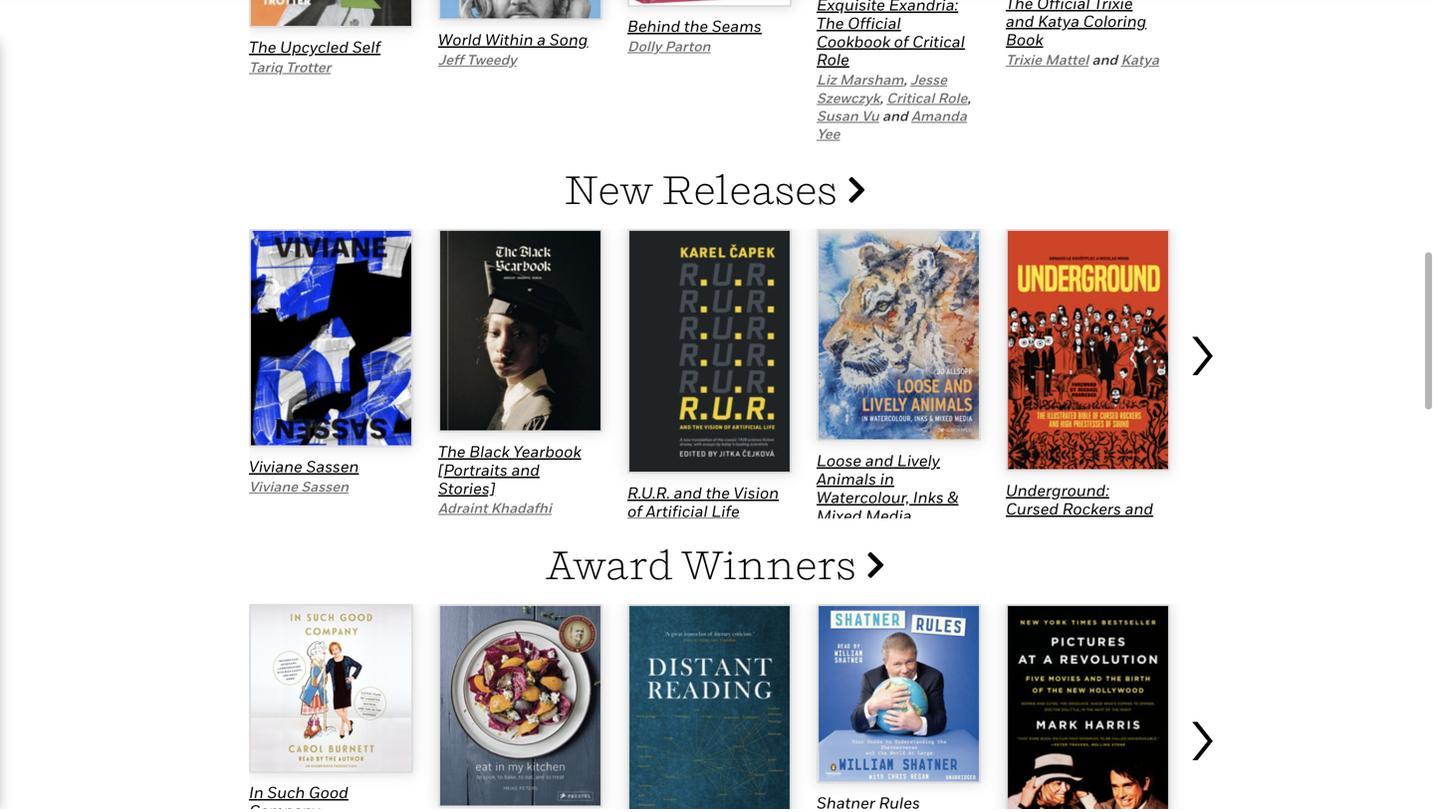 Task type: vqa. For each thing, say whether or not it's contained in the screenshot.
The Black Yearbook [Portraits and Stories] Link
yes



Task type: describe. For each thing, give the bounding box(es) containing it.
behind
[[628, 16, 681, 35]]

such
[[267, 784, 305, 802]]

within
[[485, 30, 534, 49]]

1 viviane from the top
[[249, 457, 303, 476]]

khadafhi
[[491, 500, 552, 517]]

jesse szewczyk
[[817, 71, 948, 106]]

the black yearbook [portraits and stories] link
[[438, 442, 581, 498]]

and inside loose and lively animals in watercolour, inks & mixed media
[[865, 452, 894, 470]]

in such good company
[[249, 784, 349, 810]]

dolly
[[628, 38, 662, 54]]

viviane sassen image
[[249, 229, 413, 448]]

› link for new releases
[[1186, 289, 1225, 519]]

trotter
[[286, 59, 331, 75]]

new releases link
[[564, 165, 865, 213]]

jeff
[[438, 51, 464, 68]]

and inside r.u.r. and the vision of artificial life
[[674, 484, 702, 503]]

yearbook
[[513, 442, 581, 461]]

sound
[[1006, 536, 1055, 555]]

high
[[1006, 518, 1042, 537]]

company
[[249, 802, 320, 810]]

amanda
[[912, 108, 967, 124]]

black
[[469, 442, 510, 461]]

behind the seams dolly parton
[[628, 16, 762, 54]]

trixie mattel link
[[1006, 51, 1089, 68]]

of inside the underground: cursed rockers and high priestesses of sound
[[1133, 518, 1148, 537]]

jeff tweedy link
[[438, 51, 517, 68]]

new
[[564, 165, 654, 213]]

underground: cursed rockers and high priestesses of sound link
[[1006, 481, 1154, 555]]

song
[[550, 30, 588, 49]]

&
[[948, 488, 959, 507]]

the inside exquisite exandria: the official cookbook of critical role
[[817, 13, 844, 32]]

priestesses
[[1046, 518, 1130, 537]]

the upcycled self tariq trotter
[[249, 38, 381, 75]]

0 horizontal spatial ,
[[880, 89, 884, 106]]

pictures at a revolution image
[[1006, 605, 1171, 810]]

and left katya link
[[1092, 51, 1118, 68]]

0 vertical spatial sassen
[[306, 457, 359, 476]]

award winners
[[545, 541, 865, 589]]

world within a song jeff tweedy
[[438, 30, 588, 68]]

exquisite
[[817, 0, 886, 14]]

susan
[[817, 108, 859, 124]]

vu
[[862, 108, 879, 124]]

media
[[866, 507, 912, 525]]

exandria:
[[889, 0, 959, 14]]

seams
[[712, 16, 762, 35]]

amanda yee link
[[817, 108, 967, 142]]

in
[[880, 470, 895, 489]]

behind the seams link
[[628, 16, 762, 35]]

the for yearbook
[[438, 442, 466, 461]]

r.u.r. and the vision of artificial life image
[[628, 229, 792, 474]]

2 viviane sassen link from the top
[[249, 479, 349, 495]]

official inside exquisite exandria: the official cookbook of critical role
[[848, 13, 901, 32]]

mixed
[[817, 507, 862, 525]]

0 horizontal spatial katya
[[1038, 12, 1080, 31]]

behind the seams image
[[628, 0, 792, 7]]

underground: cursed rockers and high priestesses of sound image
[[1006, 229, 1171, 472]]

good
[[309, 784, 349, 802]]

role inside ', critical role , susan vu and'
[[938, 89, 968, 106]]

inks
[[913, 488, 944, 507]]

critical inside ', critical role , susan vu and'
[[887, 89, 935, 106]]

watercolour,
[[817, 488, 910, 507]]

award winners link
[[545, 541, 884, 589]]

eat in my kitchen image
[[438, 605, 603, 809]]

the inside r.u.r. and the vision of artificial life
[[706, 484, 730, 503]]

r.u.r.
[[628, 484, 670, 503]]

coloring
[[1084, 12, 1147, 31]]

adraint khadafhi bereal link
[[438, 500, 552, 535]]

katya link
[[1121, 51, 1160, 68]]

vision
[[734, 484, 779, 503]]

shatner rules image
[[817, 605, 981, 785]]

self
[[352, 38, 381, 56]]

book
[[1006, 30, 1044, 49]]

artificial
[[646, 502, 708, 521]]

the official trixie and katya coloring book trixie mattel and katya
[[1006, 0, 1160, 68]]

the inside behind the seams dolly parton
[[684, 16, 708, 35]]

the black yearbook [portraits and stories] adraint khadafhi bereal
[[438, 442, 581, 535]]

1 horizontal spatial ,
[[904, 71, 907, 88]]

bereal
[[438, 518, 481, 535]]

jesse szewczyk link
[[817, 71, 948, 106]]

cursed
[[1006, 499, 1059, 518]]

critical role link
[[887, 89, 968, 106]]

and inside the underground: cursed rockers and high priestesses of sound
[[1125, 499, 1154, 518]]

marsham
[[840, 71, 904, 88]]

mattel
[[1045, 51, 1089, 68]]

in
[[249, 784, 264, 802]]

liz marsham ,
[[817, 71, 911, 88]]

viviane sassen viviane sassen
[[249, 457, 359, 495]]

› link for award winners
[[1186, 675, 1225, 810]]

1 viviane sassen link from the top
[[249, 457, 359, 476]]

r.u.r. and the vision of artificial life
[[628, 484, 779, 521]]

szewczyk
[[817, 89, 880, 106]]

underground: cursed rockers and high priestesses of sound
[[1006, 481, 1154, 555]]

the upcycled self link
[[249, 38, 381, 56]]

of inside exquisite exandria: the official cookbook of critical role
[[894, 32, 909, 51]]



Task type: locate. For each thing, give the bounding box(es) containing it.
in such good company link
[[249, 784, 349, 810]]

the inside the black yearbook [portraits and stories] adraint khadafhi bereal
[[438, 442, 466, 461]]

the upcycled self image
[[249, 0, 413, 28]]

exquisite exandria: the official cookbook of critical role
[[817, 0, 965, 69]]

and right r.u.r.
[[674, 484, 702, 503]]

the inside the upcycled self tariq trotter
[[249, 38, 276, 56]]

1 vertical spatial sassen
[[301, 479, 349, 495]]

critical down the jesse
[[887, 89, 935, 106]]

critical
[[913, 32, 965, 51], [887, 89, 935, 106]]

0 vertical spatial › link
[[1186, 289, 1225, 519]]

0 vertical spatial official
[[1037, 0, 1091, 12]]

winners
[[681, 541, 857, 589]]

0 vertical spatial trixie
[[1094, 0, 1133, 12]]

0 vertical spatial role
[[817, 50, 850, 69]]

viviane sassen link
[[249, 457, 359, 476], [249, 479, 349, 495]]

r.u.r. and the vision of artificial life link
[[628, 484, 779, 521]]

0 vertical spatial katya
[[1038, 12, 1080, 31]]

animals
[[817, 470, 877, 489]]

critical down exandria:
[[913, 32, 965, 51]]

and left lively
[[865, 452, 894, 470]]

1 vertical spatial viviane sassen link
[[249, 479, 349, 495]]

1 vertical spatial viviane
[[249, 479, 298, 495]]

of right rockers
[[1133, 518, 1148, 537]]

and up trixie mattel link
[[1006, 12, 1035, 31]]

1 vertical spatial katya
[[1121, 51, 1160, 68]]

and right vu
[[883, 108, 908, 124]]

the inside the official trixie and katya coloring book trixie mattel and katya
[[1006, 0, 1034, 12]]

rockers
[[1063, 499, 1122, 518]]

loose
[[817, 452, 862, 470]]

2 horizontal spatial of
[[1133, 518, 1148, 537]]

2 › link from the top
[[1186, 675, 1225, 810]]

the official trixie and katya coloring book link
[[1006, 0, 1147, 49]]

and inside ', critical role , susan vu and'
[[883, 108, 908, 124]]

critical inside exquisite exandria: the official cookbook of critical role
[[913, 32, 965, 51]]

katya up mattel
[[1038, 12, 1080, 31]]

amanda yee
[[817, 108, 967, 142]]

new releases
[[564, 165, 846, 213]]

1 horizontal spatial official
[[1037, 0, 1091, 12]]

0 horizontal spatial trixie
[[1006, 51, 1042, 68]]

0 horizontal spatial official
[[848, 13, 901, 32]]

›
[[1186, 298, 1218, 394], [1186, 683, 1218, 779]]

the black yearbook [portraits and stories] image
[[438, 229, 603, 433]]

stories]
[[438, 479, 495, 498]]

jesse
[[911, 71, 948, 88]]

, critical role , susan vu and
[[817, 89, 971, 124]]

world within a song image
[[438, 0, 603, 21]]

and right rockers
[[1125, 499, 1154, 518]]

role up liz
[[817, 50, 850, 69]]

and inside the black yearbook [portraits and stories] adraint khadafhi bereal
[[512, 461, 540, 480]]

tweedy
[[467, 51, 517, 68]]

lively
[[898, 452, 940, 470]]

and
[[1006, 12, 1035, 31], [1092, 51, 1118, 68], [883, 108, 908, 124], [865, 452, 894, 470], [512, 461, 540, 480], [674, 484, 702, 503], [1125, 499, 1154, 518]]

exquisite exandria: the official cookbook of critical role link
[[817, 0, 965, 69]]

1 horizontal spatial role
[[938, 89, 968, 106]]

1 horizontal spatial trixie
[[1094, 0, 1133, 12]]

yee
[[817, 126, 840, 142]]

a
[[537, 30, 546, 49]]

the left black
[[438, 442, 466, 461]]

life
[[712, 502, 740, 521]]

1 vertical spatial official
[[848, 13, 901, 32]]

role up amanda
[[938, 89, 968, 106]]

loose and lively animals in watercolour, inks & mixed media image
[[817, 229, 981, 442]]

of down exandria:
[[894, 32, 909, 51]]

katya down coloring
[[1121, 51, 1160, 68]]

0 vertical spatial critical
[[913, 32, 965, 51]]

1 › from the top
[[1186, 298, 1218, 394]]

of left artificial
[[628, 502, 642, 521]]

1 vertical spatial trixie
[[1006, 51, 1042, 68]]

liz marsham link
[[817, 71, 904, 88]]

the up tariq
[[249, 38, 276, 56]]

in such good company image
[[249, 605, 413, 774]]

loose and lively animals in watercolour, inks & mixed media link
[[817, 452, 959, 525]]

,
[[904, 71, 907, 88], [880, 89, 884, 106], [968, 89, 971, 106]]

2 horizontal spatial ,
[[968, 89, 971, 106]]

0 vertical spatial ›
[[1186, 298, 1218, 394]]

1 horizontal spatial katya
[[1121, 51, 1160, 68]]

1 horizontal spatial of
[[894, 32, 909, 51]]

adraint
[[438, 500, 488, 517]]

of inside r.u.r. and the vision of artificial life
[[628, 502, 642, 521]]

1 › link from the top
[[1186, 289, 1225, 519]]

the up liz
[[817, 13, 844, 32]]

susan vu link
[[817, 108, 879, 124]]

dolly parton link
[[628, 38, 711, 54]]

the up book
[[1006, 0, 1034, 12]]

parton
[[665, 38, 711, 54]]

underground:
[[1006, 481, 1110, 500]]

official inside the official trixie and katya coloring book trixie mattel and katya
[[1037, 0, 1091, 12]]

› link
[[1186, 289, 1225, 519], [1186, 675, 1225, 810]]

cookbook
[[817, 32, 891, 51]]

the for self
[[249, 38, 276, 56]]

2 › from the top
[[1186, 683, 1218, 779]]

award
[[545, 541, 673, 589]]

upcycled
[[280, 38, 349, 56]]

0 vertical spatial the
[[684, 16, 708, 35]]

0 horizontal spatial of
[[628, 502, 642, 521]]

0 vertical spatial viviane sassen link
[[249, 457, 359, 476]]

the
[[684, 16, 708, 35], [706, 484, 730, 503]]

releases
[[662, 165, 838, 213]]

2 viviane from the top
[[249, 479, 298, 495]]

tariq trotter link
[[249, 59, 331, 75]]

the
[[1006, 0, 1034, 12], [817, 13, 844, 32], [249, 38, 276, 56], [438, 442, 466, 461]]

the up parton
[[684, 16, 708, 35]]

1 vertical spatial role
[[938, 89, 968, 106]]

tariq
[[249, 59, 283, 75]]

role inside exquisite exandria: the official cookbook of critical role
[[817, 50, 850, 69]]

› for award winners
[[1186, 683, 1218, 779]]

1 vertical spatial ›
[[1186, 683, 1218, 779]]

of
[[894, 32, 909, 51], [628, 502, 642, 521], [1133, 518, 1148, 537]]

1 vertical spatial the
[[706, 484, 730, 503]]

trixie
[[1094, 0, 1133, 12], [1006, 51, 1042, 68]]

0 vertical spatial viviane
[[249, 457, 303, 476]]

world
[[438, 30, 482, 49]]

official
[[1037, 0, 1091, 12], [848, 13, 901, 32]]

the for trixie
[[1006, 0, 1034, 12]]

the left vision
[[706, 484, 730, 503]]

› for new releases
[[1186, 298, 1218, 394]]

0 horizontal spatial role
[[817, 50, 850, 69]]

and up khadafhi
[[512, 461, 540, 480]]

liz
[[817, 71, 837, 88]]

distant reading image
[[628, 605, 792, 810]]

trixie up katya link
[[1094, 0, 1133, 12]]

katya
[[1038, 12, 1080, 31], [1121, 51, 1160, 68]]

loose and lively animals in watercolour, inks & mixed media
[[817, 452, 959, 525]]

1 vertical spatial › link
[[1186, 675, 1225, 810]]

[portraits
[[438, 461, 508, 480]]

1 vertical spatial critical
[[887, 89, 935, 106]]

trixie down book
[[1006, 51, 1042, 68]]

viviane
[[249, 457, 303, 476], [249, 479, 298, 495]]



